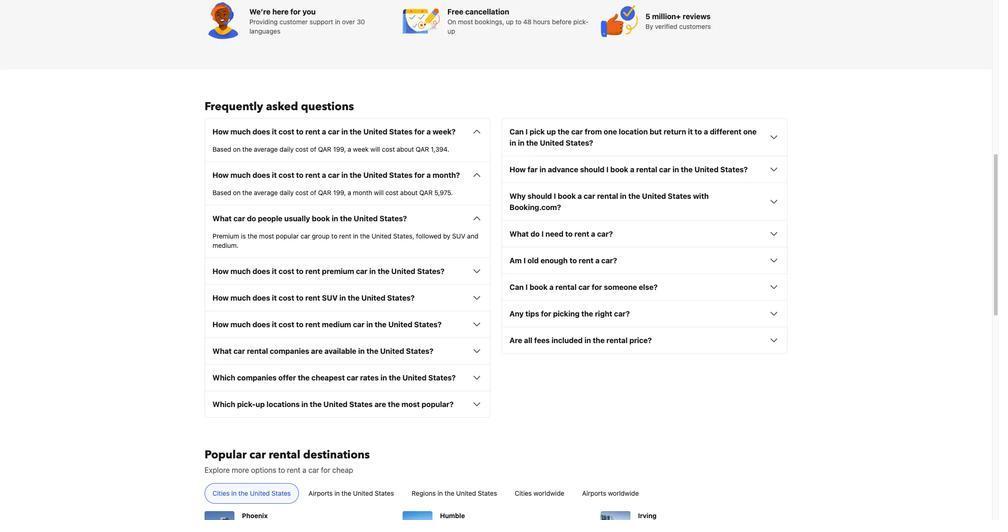 Task type: vqa. For each thing, say whether or not it's contained in the screenshot.
The Twin Fin Hotel 8 Very good
no



Task type: locate. For each thing, give the bounding box(es) containing it.
on down frequently
[[233, 146, 241, 153]]

customer
[[280, 18, 308, 26]]

bookings,
[[475, 18, 505, 26]]

premium
[[322, 268, 354, 276]]

the right offer
[[298, 374, 310, 383]]

2 cities from the left
[[515, 490, 532, 498]]

1 vertical spatial should
[[528, 192, 552, 201]]

can inside can i pick up the car from one location but return it to a different one in in the united states?
[[510, 128, 524, 136]]

2 does from the top
[[253, 171, 270, 180]]

the left right
[[582, 310, 594, 318]]

for up customer in the top of the page
[[291, 8, 301, 16]]

0 vertical spatial qar 199,
[[318, 146, 346, 153]]

it for how much does it cost to rent medium car in the united states?
[[272, 321, 277, 329]]

which
[[213, 374, 236, 383], [213, 401, 236, 409]]

to inside dropdown button
[[296, 268, 304, 276]]

based on the average daily cost of qar 199, a week will cost about qar 1,394.
[[213, 146, 450, 153]]

old
[[528, 257, 539, 265]]

1 cities from the left
[[213, 490, 230, 498]]

1 vertical spatial companies
[[237, 374, 277, 383]]

the down what car do people usually book in the united states? dropdown button
[[360, 232, 370, 240]]

can up any
[[510, 283, 524, 292]]

2 average from the top
[[254, 189, 278, 197]]

regions in the united states
[[412, 490, 497, 498]]

average up people
[[254, 189, 278, 197]]

2 based from the top
[[213, 189, 231, 197]]

qar 199, down how much does it cost to rent a car in the united states for a month? on the top
[[318, 189, 346, 197]]

providing
[[250, 18, 278, 26]]

based for how much does it cost to rent a car in the united states for a week?
[[213, 146, 231, 153]]

we're
[[250, 8, 271, 16]]

a down destinations
[[303, 467, 307, 475]]

the down more
[[239, 490, 248, 498]]

1 horizontal spatial worldwide
[[609, 490, 639, 498]]

does for how much does it cost to rent suv in the united states?
[[253, 294, 270, 303]]

1 vertical spatial average
[[254, 189, 278, 197]]

what inside what do i need to rent a car? "dropdown button"
[[510, 230, 529, 239]]

which for which companies offer the cheapest car rates  in the united states?
[[213, 374, 236, 383]]

1 horizontal spatial airports
[[583, 490, 607, 498]]

average down frequently asked questions
[[254, 146, 278, 153]]

states? inside can i pick up the car from one location but return it to a different one in in the united states?
[[566, 139, 594, 147]]

for right the tips
[[541, 310, 552, 318]]

do left need
[[531, 230, 540, 239]]

2 can from the top
[[510, 283, 524, 292]]

0 horizontal spatial worldwide
[[534, 490, 565, 498]]

much for how much does it cost to rent medium car in the united states?
[[231, 321, 251, 329]]

1 vertical spatial about
[[401, 189, 418, 197]]

pick- inside free cancellation on most bookings, up to 48 hours before pick- up
[[574, 18, 589, 26]]

car? inside dropdown button
[[602, 257, 618, 265]]

why
[[510, 192, 526, 201]]

are left available
[[311, 347, 323, 356]]

0 vertical spatial most
[[458, 18, 473, 26]]

5 much from the top
[[231, 321, 251, 329]]

i up 'booking.com?'
[[554, 192, 557, 201]]

premium is the most popular car group to rent in the united states, followed by suv and medium.
[[213, 232, 479, 250]]

worldwide
[[534, 490, 565, 498], [609, 490, 639, 498]]

2 which from the top
[[213, 401, 236, 409]]

0 vertical spatial daily
[[280, 146, 294, 153]]

book down advance
[[558, 192, 576, 201]]

on up the premium
[[233, 189, 241, 197]]

2 of from the top
[[310, 189, 317, 197]]

united inside "dropdown button"
[[364, 128, 388, 136]]

am i old enough to rent a car?
[[510, 257, 618, 265]]

how inside dropdown button
[[213, 171, 229, 180]]

irving link
[[601, 505, 759, 521]]

a
[[322, 128, 326, 136], [427, 128, 431, 136], [704, 128, 709, 136], [348, 146, 352, 153], [631, 166, 635, 174], [322, 171, 326, 180], [427, 171, 431, 180], [348, 189, 352, 197], [578, 192, 582, 201], [592, 230, 596, 239], [596, 257, 600, 265], [550, 283, 554, 292], [303, 467, 307, 475]]

a left week?
[[427, 128, 431, 136]]

rent inside the premium is the most popular car group to rent in the united states, followed by suv and medium.
[[339, 232, 352, 240]]

states?
[[566, 139, 594, 147], [721, 166, 748, 174], [380, 215, 407, 223], [417, 268, 445, 276], [388, 294, 415, 303], [415, 321, 442, 329], [406, 347, 434, 356], [429, 374, 456, 383]]

the up is
[[243, 189, 252, 197]]

1 worldwide from the left
[[534, 490, 565, 498]]

advance
[[548, 166, 579, 174]]

1 qar 199, from the top
[[318, 146, 346, 153]]

car inside dropdown button
[[356, 268, 368, 276]]

cities inside button
[[515, 490, 532, 498]]

for left someone
[[592, 283, 603, 292]]

1 vertical spatial of
[[310, 189, 317, 197]]

0 vertical spatial about
[[397, 146, 414, 153]]

to left 48
[[516, 18, 522, 26]]

based
[[213, 146, 231, 153], [213, 189, 231, 197]]

0 vertical spatial companies
[[270, 347, 310, 356]]

up down on
[[448, 27, 456, 35]]

states left the month?
[[390, 171, 413, 180]]

rent right options
[[287, 467, 301, 475]]

1 horizontal spatial pick-
[[574, 18, 589, 26]]

does inside "dropdown button"
[[253, 128, 270, 136]]

1 horizontal spatial do
[[531, 230, 540, 239]]

offer
[[279, 374, 296, 383]]

0 horizontal spatial pick-
[[237, 401, 256, 409]]

one right from
[[604, 128, 618, 136]]

in inside the why should i book a car rental in the united states with booking.com?
[[621, 192, 627, 201]]

3 does from the top
[[253, 268, 270, 276]]

here
[[273, 8, 289, 16]]

can i book a rental car for someone else? button
[[510, 282, 780, 293]]

the down the 'cheapest'
[[310, 401, 322, 409]]

1 vertical spatial what
[[510, 230, 529, 239]]

1 vertical spatial daily
[[280, 189, 294, 197]]

someone
[[604, 283, 638, 292]]

0 vertical spatial will
[[371, 146, 380, 153]]

united inside dropdown button
[[364, 171, 388, 180]]

united inside can i pick up the car from one location but return it to a different one in in the united states?
[[540, 139, 564, 147]]

1 of from the top
[[310, 146, 317, 153]]

enough
[[541, 257, 568, 265]]

0 vertical spatial average
[[254, 146, 278, 153]]

can for can i book a rental car for someone else?
[[510, 283, 524, 292]]

any tips for picking the right car? button
[[510, 309, 780, 320]]

how inside "dropdown button"
[[213, 128, 229, 136]]

i left need
[[542, 230, 544, 239]]

how inside dropdown button
[[213, 268, 229, 276]]

does inside dropdown button
[[253, 268, 270, 276]]

based down frequently
[[213, 146, 231, 153]]

most down people
[[259, 232, 274, 240]]

1 airports from the left
[[309, 490, 333, 498]]

it
[[272, 128, 277, 136], [689, 128, 693, 136], [272, 171, 277, 180], [272, 268, 277, 276], [272, 294, 277, 303], [272, 321, 277, 329]]

will right week
[[371, 146, 380, 153]]

should
[[581, 166, 605, 174], [528, 192, 552, 201]]

are down rates
[[375, 401, 386, 409]]

asked
[[266, 99, 298, 115]]

to
[[516, 18, 522, 26], [296, 128, 304, 136], [695, 128, 703, 136], [296, 171, 304, 180], [566, 230, 573, 239], [332, 232, 338, 240], [570, 257, 577, 265], [296, 268, 304, 276], [296, 294, 304, 303], [296, 321, 304, 329], [278, 467, 285, 475]]

million+
[[653, 12, 682, 21]]

the
[[350, 128, 362, 136], [558, 128, 570, 136], [527, 139, 539, 147], [243, 146, 252, 153], [681, 166, 693, 174], [350, 171, 362, 180], [243, 189, 252, 197], [629, 192, 641, 201], [340, 215, 352, 223], [248, 232, 258, 240], [360, 232, 370, 240], [378, 268, 390, 276], [348, 294, 360, 303], [582, 310, 594, 318], [375, 321, 387, 329], [593, 337, 605, 345], [367, 347, 379, 356], [298, 374, 310, 383], [389, 374, 401, 383], [310, 401, 322, 409], [388, 401, 400, 409], [239, 490, 248, 498], [342, 490, 352, 498], [445, 490, 455, 498]]

how far in advance should i book a rental car in the united states?
[[510, 166, 748, 174]]

the down frequently
[[243, 146, 252, 153]]

average for how much does it cost to rent a car in the united states for a week?
[[254, 146, 278, 153]]

what do i need to rent a car? button
[[510, 229, 780, 240]]

tab list
[[197, 484, 796, 505]]

what inside what car do people usually book in the united states? dropdown button
[[213, 215, 232, 223]]

5 million+ reviews image
[[601, 2, 639, 40]]

in inside dropdown button
[[342, 171, 348, 180]]

for left cheap
[[321, 467, 331, 475]]

cities
[[213, 490, 230, 498], [515, 490, 532, 498]]

regions
[[412, 490, 436, 498]]

0 vertical spatial based
[[213, 146, 231, 153]]

much for how much does it cost to rent a car in the united states for a week?
[[231, 128, 251, 136]]

medium
[[322, 321, 351, 329]]

qar 199,
[[318, 146, 346, 153], [318, 189, 346, 197]]

1 does from the top
[[253, 128, 270, 136]]

qar 199, for week?
[[318, 146, 346, 153]]

1 vertical spatial can
[[510, 283, 524, 292]]

most right on
[[458, 18, 473, 26]]

a left week
[[348, 146, 352, 153]]

much inside "dropdown button"
[[231, 128, 251, 136]]

0 vertical spatial should
[[581, 166, 605, 174]]

0 vertical spatial can
[[510, 128, 524, 136]]

2 on from the top
[[233, 189, 241, 197]]

worldwide inside airports worldwide "button"
[[609, 490, 639, 498]]

for inside "we're here for you providing customer support in over 30 languages"
[[291, 8, 301, 16]]

rental
[[637, 166, 658, 174], [598, 192, 619, 201], [556, 283, 577, 292], [607, 337, 628, 345], [247, 347, 268, 356], [269, 448, 301, 463]]

1 vertical spatial pick-
[[237, 401, 256, 409]]

0 horizontal spatial are
[[311, 347, 323, 356]]

destinations
[[303, 448, 370, 463]]

which pick-up locations in the united states are the most popular?
[[213, 401, 454, 409]]

what car do people usually book in the united states? button
[[213, 213, 483, 225]]

worldwide inside 'cities worldwide' button
[[534, 490, 565, 498]]

we're here for you image
[[205, 2, 242, 40]]

airports in the united states
[[309, 490, 394, 498]]

of for how much does it cost to rent a car in the united states for a week?
[[310, 146, 317, 153]]

2 daily from the top
[[280, 189, 294, 197]]

can i pick up the car from one location but return it to a different one in in the united states?
[[510, 128, 757, 147]]

cities down explore
[[213, 490, 230, 498]]

the up rates
[[367, 347, 379, 356]]

for inside dropdown button
[[541, 310, 552, 318]]

suv inside the premium is the most popular car group to rent in the united states, followed by suv and medium.
[[453, 232, 466, 240]]

0 vertical spatial what
[[213, 215, 232, 223]]

does for how much does it cost to rent premium car in the united states?
[[253, 268, 270, 276]]

what do i need to rent a car?
[[510, 230, 613, 239]]

5 does from the top
[[253, 321, 270, 329]]

for inside "dropdown button"
[[415, 128, 425, 136]]

how much does it cost to rent medium car in the united states?
[[213, 321, 442, 329]]

will right month
[[374, 189, 384, 197]]

frequently asked questions
[[205, 99, 354, 115]]

much inside dropdown button
[[231, 171, 251, 180]]

based for how much does it cost to rent a car in the united states for a month?
[[213, 189, 231, 197]]

on
[[233, 146, 241, 153], [233, 189, 241, 197]]

do left people
[[247, 215, 256, 223]]

united inside button
[[353, 490, 373, 498]]

we're here for you providing customer support in over 30 languages
[[250, 8, 365, 35]]

the right is
[[248, 232, 258, 240]]

car? down the why should i book a car rental in the united states with booking.com? at the right
[[598, 230, 613, 239]]

what for what do i need to rent a car?
[[510, 230, 529, 239]]

1 horizontal spatial most
[[402, 401, 420, 409]]

car? right right
[[615, 310, 630, 318]]

1 horizontal spatial one
[[744, 128, 757, 136]]

0 horizontal spatial do
[[247, 215, 256, 223]]

1 horizontal spatial suv
[[453, 232, 466, 240]]

0 vertical spatial car?
[[598, 230, 613, 239]]

any tips for picking the right car?
[[510, 310, 630, 318]]

a down the why should i book a car rental in the united states with booking.com? at the right
[[592, 230, 596, 239]]

1 vertical spatial on
[[233, 189, 241, 197]]

reviews
[[683, 12, 711, 21]]

to inside the premium is the most popular car group to rent in the united states, followed by suv and medium.
[[332, 232, 338, 240]]

daily down asked
[[280, 146, 294, 153]]

does for how much does it cost to rent medium car in the united states?
[[253, 321, 270, 329]]

2 vertical spatial car?
[[615, 310, 630, 318]]

the inside the why should i book a car rental in the united states with booking.com?
[[629, 192, 641, 201]]

0 vertical spatial suv
[[453, 232, 466, 240]]

united inside the premium is the most popular car group to rent in the united states, followed by suv and medium.
[[372, 232, 392, 240]]

0 vertical spatial on
[[233, 146, 241, 153]]

1 vertical spatial most
[[259, 232, 274, 240]]

most inside free cancellation on most bookings, up to 48 hours before pick- up
[[458, 18, 473, 26]]

you
[[303, 8, 316, 16]]

to right need
[[566, 230, 573, 239]]

by
[[646, 23, 654, 31]]

most
[[458, 18, 473, 26], [259, 232, 274, 240], [402, 401, 420, 409]]

companies up offer
[[270, 347, 310, 356]]

it inside "dropdown button"
[[272, 128, 277, 136]]

most inside dropdown button
[[402, 401, 420, 409]]

up right pick
[[547, 128, 556, 136]]

in inside the premium is the most popular car group to rent in the united states, followed by suv and medium.
[[353, 232, 359, 240]]

book up the why should i book a car rental in the united states with booking.com? at the right
[[611, 166, 629, 174]]

daily up usually
[[280, 189, 294, 197]]

do inside dropdown button
[[247, 215, 256, 223]]

cities inside button
[[213, 490, 230, 498]]

the up week
[[350, 128, 362, 136]]

it inside dropdown button
[[272, 268, 277, 276]]

2 one from the left
[[744, 128, 757, 136]]

to down how much does it cost to rent suv in the united states?
[[296, 321, 304, 329]]

car
[[328, 128, 340, 136], [572, 128, 583, 136], [660, 166, 671, 174], [328, 171, 340, 180], [584, 192, 596, 201], [234, 215, 245, 223], [301, 232, 310, 240], [356, 268, 368, 276], [579, 283, 591, 292], [353, 321, 365, 329], [234, 347, 245, 356], [347, 374, 359, 383], [250, 448, 266, 463], [309, 467, 319, 475]]

premium
[[213, 232, 239, 240]]

the down right
[[593, 337, 605, 345]]

1 which from the top
[[213, 374, 236, 383]]

popular
[[205, 448, 247, 463]]

to inside can i pick up the car from one location but return it to a different one in in the united states?
[[695, 128, 703, 136]]

states,
[[394, 232, 415, 240]]

i inside "dropdown button"
[[542, 230, 544, 239]]

in inside button
[[335, 490, 340, 498]]

states up phoenix link
[[272, 490, 291, 498]]

pick- right before
[[574, 18, 589, 26]]

2 horizontal spatial most
[[458, 18, 473, 26]]

1 vertical spatial will
[[374, 189, 384, 197]]

does inside dropdown button
[[253, 171, 270, 180]]

a inside the why should i book a car rental in the united states with booking.com?
[[578, 192, 582, 201]]

all
[[524, 337, 533, 345]]

0 horizontal spatial most
[[259, 232, 274, 240]]

book up group
[[312, 215, 330, 223]]

for up qar 5,975.
[[415, 171, 425, 180]]

will for month?
[[374, 189, 384, 197]]

to right group
[[332, 232, 338, 240]]

united
[[364, 128, 388, 136], [540, 139, 564, 147], [695, 166, 719, 174], [364, 171, 388, 180], [643, 192, 667, 201], [354, 215, 378, 223], [372, 232, 392, 240], [392, 268, 416, 276], [362, 294, 386, 303], [389, 321, 413, 329], [380, 347, 405, 356], [403, 374, 427, 383], [324, 401, 348, 409], [250, 490, 270, 498], [353, 490, 373, 498], [457, 490, 476, 498]]

does for how much does it cost to rent a car in the united states for a week?
[[253, 128, 270, 136]]

1 vertical spatial based
[[213, 189, 231, 197]]

airports for airports worldwide
[[583, 490, 607, 498]]

the up month
[[350, 171, 362, 180]]

car? inside "dropdown button"
[[598, 230, 613, 239]]

1 horizontal spatial are
[[375, 401, 386, 409]]

car inside can i pick up the car from one location but return it to a different one in in the united states?
[[572, 128, 583, 136]]

1 horizontal spatial cities
[[515, 490, 532, 498]]

should right advance
[[581, 166, 605, 174]]

the up the premium is the most popular car group to rent in the united states, followed by suv and medium.
[[340, 215, 352, 223]]

1 vertical spatial car?
[[602, 257, 618, 265]]

1 daily from the top
[[280, 146, 294, 153]]

about for week?
[[397, 146, 414, 153]]

cities for cities worldwide
[[515, 490, 532, 498]]

based up the premium
[[213, 189, 231, 197]]

humble
[[440, 512, 465, 520]]

2 worldwide from the left
[[609, 490, 639, 498]]

1 vertical spatial suv
[[322, 294, 338, 303]]

booking.com?
[[510, 203, 562, 212]]

usually
[[284, 215, 310, 223]]

4 does from the top
[[253, 294, 270, 303]]

1 much from the top
[[231, 128, 251, 136]]

suv inside dropdown button
[[322, 294, 338, 303]]

are all fees included in the rental price?
[[510, 337, 652, 345]]

0 horizontal spatial cities
[[213, 490, 230, 498]]

will for week?
[[371, 146, 380, 153]]

1 average from the top
[[254, 146, 278, 153]]

states? inside dropdown button
[[417, 268, 445, 276]]

0 horizontal spatial suv
[[322, 294, 338, 303]]

0 vertical spatial do
[[247, 215, 256, 223]]

cities for cities in the united states
[[213, 490, 230, 498]]

0 vertical spatial which
[[213, 374, 236, 383]]

suv
[[453, 232, 466, 240], [322, 294, 338, 303]]

2 much from the top
[[231, 171, 251, 180]]

suv right by
[[453, 232, 466, 240]]

much inside dropdown button
[[231, 268, 251, 276]]

suv down how much does it cost to rent premium car in the united states?
[[322, 294, 338, 303]]

humble link
[[403, 505, 561, 521]]

to up how much does it cost to rent suv in the united states?
[[296, 268, 304, 276]]

2 vertical spatial most
[[402, 401, 420, 409]]

3 much from the top
[[231, 268, 251, 276]]

a left the month?
[[427, 171, 431, 180]]

to right options
[[278, 467, 285, 475]]

daily for how much does it cost to rent a car in the united states for a month?
[[280, 189, 294, 197]]

most left popular?
[[402, 401, 420, 409]]

the down how far in advance should i book a rental car in the united states?
[[629, 192, 641, 201]]

2 airports from the left
[[583, 490, 607, 498]]

it for how much does it cost to rent suv in the united states?
[[272, 294, 277, 303]]

the down cheap
[[342, 490, 352, 498]]

group
[[312, 232, 330, 240]]

book
[[611, 166, 629, 174], [558, 192, 576, 201], [312, 215, 330, 223], [530, 283, 548, 292]]

what for what car rental companies are available in the united states?
[[213, 347, 232, 356]]

else?
[[639, 283, 658, 292]]

1 vertical spatial which
[[213, 401, 236, 409]]

car? for am i old enough to rent a car?
[[602, 257, 618, 265]]

how for how much does it cost to rent a car in the united states for a week?
[[213, 128, 229, 136]]

0 vertical spatial of
[[310, 146, 317, 153]]

i up the tips
[[526, 283, 528, 292]]

am
[[510, 257, 522, 265]]

most for is
[[259, 232, 274, 240]]

1 based from the top
[[213, 146, 231, 153]]

2 vertical spatial what
[[213, 347, 232, 356]]

airports inside button
[[309, 490, 333, 498]]

a down advance
[[578, 192, 582, 201]]

cost inside "dropdown button"
[[279, 128, 295, 136]]

what
[[213, 215, 232, 223], [510, 230, 529, 239], [213, 347, 232, 356]]

can
[[510, 128, 524, 136], [510, 283, 524, 292]]

to down asked
[[296, 128, 304, 136]]

1 can from the top
[[510, 128, 524, 136]]

it for how much does it cost to rent a car in the united states for a week?
[[272, 128, 277, 136]]

rent down what car do people usually book in the united states? dropdown button
[[339, 232, 352, 240]]

it inside dropdown button
[[272, 171, 277, 180]]

of down 'how much does it cost to rent a car in the united states for a week?'
[[310, 146, 317, 153]]

0 horizontal spatial should
[[528, 192, 552, 201]]

0 horizontal spatial one
[[604, 128, 618, 136]]

2 qar 199, from the top
[[318, 189, 346, 197]]

what inside "what car rental companies are available in the united states?" dropdown button
[[213, 347, 232, 356]]

any
[[510, 310, 524, 318]]

how for how much does it cost to rent suv in the united states?
[[213, 294, 229, 303]]

book inside the why should i book a car rental in the united states with booking.com?
[[558, 192, 576, 201]]

1 on from the top
[[233, 146, 241, 153]]

of up what car do people usually book in the united states?
[[310, 189, 317, 197]]

qar 199, down 'how much does it cost to rent a car in the united states for a week?'
[[318, 146, 346, 153]]

1 vertical spatial qar 199,
[[318, 189, 346, 197]]

on for how much does it cost to rent a car in the united states for a week?
[[233, 146, 241, 153]]

can for can i pick up the car from one location but return it to a different one in in the united states?
[[510, 128, 524, 136]]

states inside "dropdown button"
[[390, 128, 413, 136]]

based on the average daily cost of qar 199, a month will cost about qar 5,975.
[[213, 189, 453, 197]]

for inside dropdown button
[[592, 283, 603, 292]]

car? up someone
[[602, 257, 618, 265]]

about left qar 1,394.
[[397, 146, 414, 153]]

0 vertical spatial pick-
[[574, 18, 589, 26]]

states left week?
[[390, 128, 413, 136]]

to inside dropdown button
[[296, 171, 304, 180]]

airports worldwide
[[583, 490, 639, 498]]

and
[[468, 232, 479, 240]]

states inside button
[[375, 490, 394, 498]]

one right different
[[744, 128, 757, 136]]

airports inside "button"
[[583, 490, 607, 498]]

a up can i book a rental car for someone else?
[[596, 257, 600, 265]]

4 much from the top
[[231, 294, 251, 303]]

of for how much does it cost to rent a car in the united states for a month?
[[310, 189, 317, 197]]

most inside the premium is the most popular car group to rent in the united states, followed by suv and medium.
[[259, 232, 274, 240]]

1 vertical spatial do
[[531, 230, 540, 239]]

0 horizontal spatial airports
[[309, 490, 333, 498]]

does for how much does it cost to rent a car in the united states for a month?
[[253, 171, 270, 180]]

rent left premium
[[306, 268, 320, 276]]

to right "return"
[[695, 128, 703, 136]]

states inside the why should i book a car rental in the united states with booking.com?
[[668, 192, 692, 201]]

i left pick
[[526, 128, 528, 136]]

which companies offer the cheapest car rates  in the united states?
[[213, 374, 456, 383]]

cities up 'humble' link
[[515, 490, 532, 498]]

popular
[[276, 232, 299, 240]]

cost inside dropdown button
[[279, 268, 295, 276]]

car inside "dropdown button"
[[328, 128, 340, 136]]



Task type: describe. For each thing, give the bounding box(es) containing it.
the inside dropdown button
[[350, 171, 362, 180]]

worldwide for airports worldwide
[[609, 490, 639, 498]]

car inside dropdown button
[[328, 171, 340, 180]]

how far in advance should i book a rental car in the united states? button
[[510, 164, 780, 175]]

how for how much does it cost to rent a car in the united states for a month?
[[213, 171, 229, 180]]

included
[[552, 337, 583, 345]]

week?
[[433, 128, 456, 136]]

cities worldwide
[[515, 490, 565, 498]]

available
[[325, 347, 357, 356]]

in inside "we're here for you providing customer support in over 30 languages"
[[335, 18, 341, 26]]

hours
[[534, 18, 551, 26]]

a up "based on the average daily cost of qar 199, a week will cost about qar 1,394."
[[322, 128, 326, 136]]

how much does it cost to rent a car in the united states for a week?
[[213, 128, 456, 136]]

average for how much does it cost to rent a car in the united states for a month?
[[254, 189, 278, 197]]

am i old enough to rent a car? button
[[510, 255, 780, 267]]

can i book a rental car for someone else?
[[510, 283, 658, 292]]

how much does it cost to rent suv in the united states?
[[213, 294, 415, 303]]

people
[[258, 215, 283, 223]]

the down pick
[[527, 139, 539, 147]]

car? for what do i need to rent a car?
[[598, 230, 613, 239]]

cities worldwide button
[[507, 484, 573, 505]]

verified
[[656, 23, 678, 31]]

rent up how much does it cost to rent medium car in the united states?
[[306, 294, 320, 303]]

qar 199, for month?
[[318, 189, 346, 197]]

cities in the united states
[[213, 490, 291, 498]]

worldwide for cities worldwide
[[534, 490, 565, 498]]

daily for how much does it cost to rent a car in the united states for a week?
[[280, 146, 294, 153]]

are
[[510, 337, 523, 345]]

rent up "based on the average daily cost of qar 199, a week will cost about qar 1,394."
[[306, 128, 320, 136]]

car? inside dropdown button
[[615, 310, 630, 318]]

rent left medium
[[306, 321, 320, 329]]

1 horizontal spatial should
[[581, 166, 605, 174]]

free cancellation image
[[403, 2, 440, 40]]

popular car rental destinations explore more options to rent a car for cheap
[[205, 448, 370, 475]]

how much does it cost to rent suv in the united states? button
[[213, 293, 483, 304]]

what for what car do people usually book in the united states?
[[213, 215, 232, 223]]

up inside can i pick up the car from one location but return it to a different one in in the united states?
[[547, 128, 556, 136]]

how much does it cost to rent a car in the united states for a month? button
[[213, 170, 483, 181]]

rental inside dropdown button
[[607, 337, 628, 345]]

the up the how much does it cost to rent suv in the united states? dropdown button
[[378, 268, 390, 276]]

should inside the why should i book a car rental in the united states with booking.com?
[[528, 192, 552, 201]]

0 vertical spatial are
[[311, 347, 323, 356]]

with
[[694, 192, 709, 201]]

up left 48
[[506, 18, 514, 26]]

book down the old
[[530, 283, 548, 292]]

regions in the united states button
[[404, 484, 505, 505]]

on for how much does it cost to rent a car in the united states for a month?
[[233, 189, 241, 197]]

support
[[310, 18, 333, 26]]

from
[[585, 128, 602, 136]]

need
[[546, 230, 564, 239]]

how much does it cost to rent premium car in the united states? button
[[213, 266, 483, 277]]

i up the why should i book a car rental in the united states with booking.com? at the right
[[607, 166, 609, 174]]

followed
[[416, 232, 442, 240]]

1 one from the left
[[604, 128, 618, 136]]

tips
[[526, 310, 540, 318]]

to inside free cancellation on most bookings, up to 48 hours before pick- up
[[516, 18, 522, 26]]

it for how much does it cost to rent a car in the united states for a month?
[[272, 171, 277, 180]]

to up how much does it cost to rent medium car in the united states?
[[296, 294, 304, 303]]

rent inside dropdown button
[[306, 171, 320, 180]]

a inside popular car rental destinations explore more options to rent a car for cheap
[[303, 467, 307, 475]]

it for how much does it cost to rent premium car in the united states?
[[272, 268, 277, 276]]

much for how much does it cost to rent suv in the united states?
[[231, 294, 251, 303]]

tab list containing cities in the united states
[[197, 484, 796, 505]]

how for how much does it cost to rent medium car in the united states?
[[213, 321, 229, 329]]

pick
[[530, 128, 545, 136]]

to right enough
[[570, 257, 577, 265]]

1 vertical spatial are
[[375, 401, 386, 409]]

picking
[[554, 310, 580, 318]]

explore
[[205, 467, 230, 475]]

which companies offer the cheapest car rates  in the united states? button
[[213, 373, 483, 384]]

cheap
[[333, 467, 353, 475]]

30
[[357, 18, 365, 26]]

a inside can i pick up the car from one location but return it to a different one in in the united states?
[[704, 128, 709, 136]]

which for which pick-up locations in the united states are the most popular?
[[213, 401, 236, 409]]

cost inside dropdown button
[[279, 171, 295, 180]]

month?
[[433, 171, 460, 180]]

i inside can i pick up the car from one location but return it to a different one in in the united states?
[[526, 128, 528, 136]]

but
[[650, 128, 662, 136]]

return
[[664, 128, 687, 136]]

why should i book a car rental in the united states with booking.com? button
[[510, 191, 780, 213]]

by
[[443, 232, 451, 240]]

popular?
[[422, 401, 454, 409]]

cheapest
[[312, 374, 345, 383]]

price?
[[630, 337, 652, 345]]

i left the old
[[524, 257, 526, 265]]

much for how much does it cost to rent premium car in the united states?
[[231, 268, 251, 276]]

rental inside the why should i book a car rental in the united states with booking.com?
[[598, 192, 619, 201]]

irving
[[639, 512, 657, 520]]

before
[[553, 18, 572, 26]]

states up 'humble' link
[[478, 490, 497, 498]]

free cancellation on most bookings, up to 48 hours before pick- up
[[448, 8, 589, 35]]

united inside dropdown button
[[392, 268, 416, 276]]

the inside "dropdown button"
[[350, 128, 362, 136]]

customers
[[680, 23, 711, 31]]

free
[[448, 8, 464, 16]]

states down rates
[[350, 401, 373, 409]]

options
[[251, 467, 276, 475]]

rent up can i book a rental car for someone else?
[[579, 257, 594, 265]]

for inside dropdown button
[[415, 171, 425, 180]]

what car rental companies are available in the united states?
[[213, 347, 434, 356]]

a down can i pick up the car from one location but return it to a different one in in the united states?
[[631, 166, 635, 174]]

up left the locations
[[256, 401, 265, 409]]

a left month
[[348, 189, 352, 197]]

far
[[528, 166, 538, 174]]

languages
[[250, 27, 281, 35]]

why should i book a car rental in the united states with booking.com?
[[510, 192, 709, 212]]

48
[[524, 18, 532, 26]]

how much does it cost to rent a car in the united states for a month?
[[213, 171, 460, 180]]

the left popular?
[[388, 401, 400, 409]]

rent inside dropdown button
[[306, 268, 320, 276]]

for inside popular car rental destinations explore more options to rent a car for cheap
[[321, 467, 331, 475]]

the right rates
[[389, 374, 401, 383]]

are all fees included in the rental price? button
[[510, 335, 780, 347]]

airports worldwide button
[[575, 484, 647, 505]]

a down enough
[[550, 283, 554, 292]]

airports in the united states button
[[301, 484, 402, 505]]

in inside "dropdown button"
[[342, 128, 348, 136]]

united inside the why should i book a car rental in the united states with booking.com?
[[643, 192, 667, 201]]

qar 1,394.
[[416, 146, 450, 153]]

about for month?
[[401, 189, 418, 197]]

rates
[[360, 374, 379, 383]]

the down "return"
[[681, 166, 693, 174]]

rent right need
[[575, 230, 590, 239]]

the down the how much does it cost to rent suv in the united states? dropdown button
[[375, 321, 387, 329]]

questions
[[301, 99, 354, 115]]

phoenix link
[[205, 505, 364, 521]]

much for how much does it cost to rent a car in the united states for a month?
[[231, 171, 251, 180]]

car inside the why should i book a car rental in the united states with booking.com?
[[584, 192, 596, 201]]

over
[[342, 18, 355, 26]]

do inside "dropdown button"
[[531, 230, 540, 239]]

how for how much does it cost to rent premium car in the united states?
[[213, 268, 229, 276]]

can i pick up the car from one location but return it to a different one in in the united states? button
[[510, 126, 780, 149]]

the right pick
[[558, 128, 570, 136]]

the up humble
[[445, 490, 455, 498]]

the inside button
[[342, 490, 352, 498]]

cancellation
[[466, 8, 510, 16]]

how much does it cost to rent premium car in the united states?
[[213, 268, 445, 276]]

to inside popular car rental destinations explore more options to rent a car for cheap
[[278, 467, 285, 475]]

pick- inside dropdown button
[[237, 401, 256, 409]]

5
[[646, 12, 651, 21]]

cities in the united states button
[[205, 484, 299, 505]]

how for how far in advance should i book a rental car in the united states?
[[510, 166, 526, 174]]

airports for airports in the united states
[[309, 490, 333, 498]]

the down how much does it cost to rent premium car in the united states? dropdown button
[[348, 294, 360, 303]]

how much does it cost to rent medium car in the united states? button
[[213, 319, 483, 331]]

states inside dropdown button
[[390, 171, 413, 180]]

car inside the premium is the most popular car group to rent in the united states, followed by suv and medium.
[[301, 232, 310, 240]]

rent inside popular car rental destinations explore more options to rent a car for cheap
[[287, 467, 301, 475]]

is
[[241, 232, 246, 240]]

a up based on the average daily cost of qar 199, a month will cost about qar 5,975.
[[322, 171, 326, 180]]

rental inside popular car rental destinations explore more options to rent a car for cheap
[[269, 448, 301, 463]]

it inside can i pick up the car from one location but return it to a different one in in the united states?
[[689, 128, 693, 136]]

which pick-up locations in the united states are the most popular? button
[[213, 399, 483, 411]]

i inside the why should i book a car rental in the united states with booking.com?
[[554, 192, 557, 201]]

most for cancellation
[[458, 18, 473, 26]]



